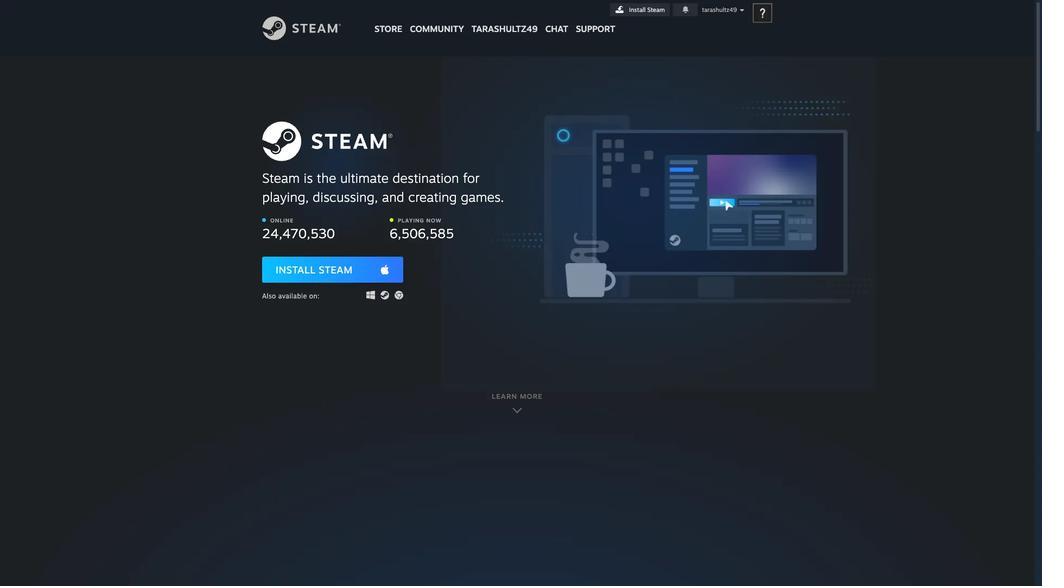 Task type: describe. For each thing, give the bounding box(es) containing it.
0 vertical spatial install steam link
[[610, 3, 670, 16]]

learn more
[[492, 392, 543, 401]]

playing now 6,506,585
[[390, 217, 454, 241]]

creating
[[408, 189, 457, 205]]

discussing,
[[313, 189, 378, 205]]

destination
[[393, 170, 459, 186]]

online
[[270, 217, 294, 223]]

support
[[576, 23, 616, 34]]

chat
[[546, 23, 568, 34]]

0 horizontal spatial install steam
[[276, 264, 353, 276]]

games.
[[461, 189, 504, 205]]

community link
[[406, 0, 468, 39]]

0 horizontal spatial install
[[276, 264, 316, 276]]

is
[[304, 170, 313, 186]]

online 24,470,530
[[262, 217, 335, 241]]

learn more link
[[0, 392, 1035, 415]]

support link
[[572, 0, 619, 37]]

also available on:
[[262, 292, 320, 300]]

1 vertical spatial tarashultz49
[[472, 23, 538, 34]]

learn
[[492, 392, 518, 401]]

playing
[[398, 217, 424, 223]]

tarashultz49 link
[[468, 0, 542, 39]]



Task type: vqa. For each thing, say whether or not it's contained in the screenshot.
leftmost INSTALL STEAM link
yes



Task type: locate. For each thing, give the bounding box(es) containing it.
0 vertical spatial steam
[[648, 6, 665, 14]]

0 horizontal spatial tarashultz49
[[472, 23, 538, 34]]

install steam link
[[610, 3, 670, 16], [262, 257, 403, 283]]

store
[[375, 23, 402, 34]]

for
[[463, 170, 480, 186]]

1 horizontal spatial install steam
[[629, 6, 665, 14]]

1 horizontal spatial install
[[629, 6, 646, 14]]

2 vertical spatial steam
[[319, 264, 353, 276]]

0 vertical spatial install
[[629, 6, 646, 14]]

1 horizontal spatial install steam link
[[610, 3, 670, 16]]

also
[[262, 292, 276, 300]]

the
[[317, 170, 336, 186]]

now
[[427, 217, 442, 223]]

and
[[382, 189, 405, 205]]

1 vertical spatial install steam link
[[262, 257, 403, 283]]

0 vertical spatial install steam
[[629, 6, 665, 14]]

0 horizontal spatial install steam link
[[262, 257, 403, 283]]

install
[[629, 6, 646, 14], [276, 264, 316, 276]]

1 vertical spatial install steam
[[276, 264, 353, 276]]

install steam up on:
[[276, 264, 353, 276]]

1 horizontal spatial steam
[[319, 264, 353, 276]]

0 horizontal spatial steam
[[262, 170, 300, 186]]

6,506,585
[[390, 225, 454, 241]]

1 vertical spatial steam
[[262, 170, 300, 186]]

the logo for steam image
[[262, 122, 393, 161]]

steam inside steam is the ultimate destination for playing, discussing, and creating games.
[[262, 170, 300, 186]]

playing,
[[262, 189, 309, 205]]

install steam link up the support at the right top
[[610, 3, 670, 16]]

install right support link
[[629, 6, 646, 14]]

tarashultz49
[[702, 6, 737, 14], [472, 23, 538, 34]]

install steam link up on:
[[262, 257, 403, 283]]

on:
[[309, 292, 320, 300]]

1 vertical spatial install
[[276, 264, 316, 276]]

install steam
[[629, 6, 665, 14], [276, 264, 353, 276]]

ultimate
[[340, 170, 389, 186]]

1 horizontal spatial tarashultz49
[[702, 6, 737, 14]]

store link
[[371, 0, 406, 39]]

0 vertical spatial tarashultz49
[[702, 6, 737, 14]]

more
[[520, 392, 543, 401]]

steam
[[648, 6, 665, 14], [262, 170, 300, 186], [319, 264, 353, 276]]

install up available
[[276, 264, 316, 276]]

community
[[410, 23, 464, 34]]

steam is the ultimate destination for playing, discussing, and creating games.
[[262, 170, 504, 205]]

2 horizontal spatial steam
[[648, 6, 665, 14]]

chat link
[[542, 0, 572, 37]]

install steam right support link
[[629, 6, 665, 14]]

available
[[278, 292, 307, 300]]

24,470,530
[[262, 225, 335, 241]]



